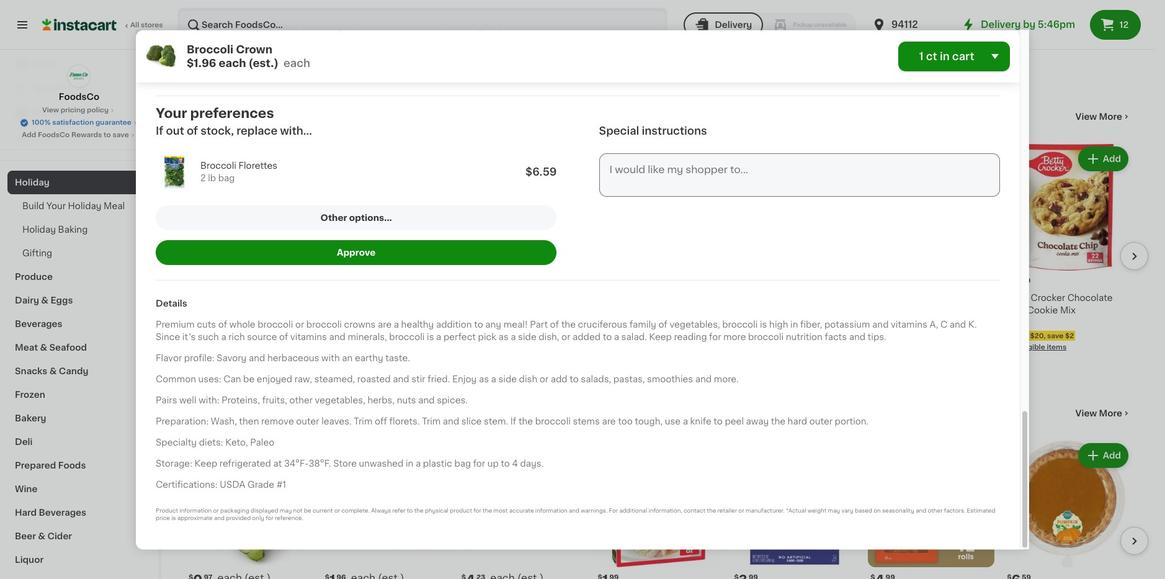 Task type: describe. For each thing, give the bounding box(es) containing it.
broccoli down the healthy
[[389, 333, 425, 342]]

1 vertical spatial as
[[479, 375, 489, 384]]

to right add
[[570, 375, 579, 384]]

many in stock down any
[[472, 330, 520, 337]]

1 ct in cart
[[920, 51, 975, 61]]

$ for 18 oz
[[325, 277, 330, 284]]

broccoli crown $1.96 each (est.) each
[[187, 44, 310, 68]]

1 vertical spatial bag
[[455, 460, 471, 468]]

8 inside pillsbury butter flake canned crescent rolls refrigerated pastry dough 8 oz
[[596, 330, 600, 337]]

dough inside pillsbury butter flake canned crescent rolls refrigerated pastry dough 8 oz
[[683, 318, 712, 327]]

service type group
[[684, 12, 857, 37]]

1 vertical spatial build your holiday meal link
[[186, 406, 349, 421]]

and right c
[[950, 321, 966, 329]]

items for 18 oz
[[365, 359, 385, 366]]

perfect
[[444, 333, 476, 342]]

foodsco link
[[59, 65, 99, 103]]

or right current
[[335, 508, 340, 514]]

and left more.
[[696, 375, 712, 384]]

$2
[[1066, 333, 1075, 339]]

for right "product" on the left of page
[[474, 508, 482, 514]]

keto,
[[225, 439, 248, 447]]

slice
[[462, 418, 482, 426]]

a up lbs
[[416, 460, 421, 468]]

1 horizontal spatial is
[[427, 333, 434, 342]]

cookie
[[1028, 306, 1058, 315]]

broccoli up 16
[[723, 321, 758, 329]]

8 inside product group
[[459, 318, 464, 325]]

product group containing 1 ct
[[323, 441, 449, 579]]

salad.
[[622, 333, 647, 342]]

many inside product group
[[472, 330, 491, 337]]

in inside many in stock "button"
[[190, 32, 196, 39]]

replace
[[237, 126, 278, 136]]

each for crown
[[219, 58, 246, 68]]

a down "addition"
[[436, 333, 442, 342]]

based
[[855, 508, 873, 514]]

the left physical
[[414, 508, 424, 514]]

and left slice
[[443, 418, 459, 426]]

$ for ritz original flavor crackers, 1 box
[[189, 277, 193, 284]]

broccoli for lb
[[200, 161, 236, 170]]

2 inside broccoli florettes 2 lb bag
[[200, 174, 206, 183]]

1 horizontal spatial build
[[186, 406, 222, 420]]

product
[[156, 508, 178, 514]]

storage: keep refrigerated at 34°f-38°f. store unwashed in a plastic bag for up to 4 days.
[[156, 460, 544, 468]]

many down cuts
[[199, 330, 218, 337]]

preparation:
[[156, 418, 209, 426]]

policy
[[87, 107, 109, 114]]

1 inside ritz original flavor crackers, 1 box 14 oz
[[186, 306, 190, 315]]

0 horizontal spatial vitamins
[[291, 333, 327, 342]]

broccoli left stems
[[536, 418, 571, 426]]

estimated
[[967, 508, 996, 514]]

in down "crowns"
[[356, 330, 363, 337]]

2 information from the left
[[536, 508, 568, 514]]

$ 4 99 for ritz original flavor crackers, 1 box
[[189, 277, 213, 290]]

usda
[[220, 481, 245, 490]]

eligible for betty crocker chocolate chip cookie mix​
[[1020, 344, 1046, 351]]

information,
[[649, 508, 683, 514]]

1 vertical spatial beverages
[[39, 508, 86, 517]]

0 vertical spatial your
[[156, 107, 187, 120]]

and left warnings.
[[569, 508, 580, 514]]

many inside "button"
[[168, 32, 188, 39]]

save for 18 oz
[[365, 348, 382, 354]]

about 0.73 lbs
[[374, 470, 424, 477]]

stock inside "button"
[[198, 32, 217, 39]]

& for dairy
[[41, 296, 48, 305]]

oz inside pillsbury original crescent rolls refrigerated canned pastry dough 16 oz
[[741, 330, 749, 337]]

more
[[724, 333, 746, 342]]

specialty diets: keto, paleo
[[156, 439, 275, 447]]

0.73
[[397, 470, 412, 477]]

whole
[[230, 321, 256, 329]]

florettes
[[239, 161, 278, 170]]

14
[[186, 318, 194, 325]]

dish,
[[539, 333, 560, 342]]

in inside product group
[[493, 330, 499, 337]]

1 horizontal spatial vitamins
[[891, 321, 928, 329]]

tough,
[[635, 418, 663, 426]]

the left hard
[[771, 418, 786, 426]]

or right dish,
[[562, 333, 571, 342]]

or right retailer
[[739, 508, 745, 514]]

for down displayed
[[266, 516, 274, 521]]

and down 18 oz
[[329, 333, 346, 342]]

betty
[[1005, 294, 1029, 302]]

$6.59
[[526, 167, 557, 177]]

refer
[[393, 508, 406, 514]]

1 horizontal spatial meal
[[315, 406, 349, 420]]

stock down meal!
[[501, 330, 520, 337]]

broccoli down high
[[749, 333, 784, 342]]

1.06
[[463, 30, 477, 37]]

1 ct
[[391, 451, 406, 460]]

99 for 14.4 oz
[[886, 277, 896, 284]]

pastas,
[[614, 375, 645, 384]]

see for betty crocker chocolate chip cookie mix​
[[1005, 344, 1018, 351]]

and right seasonality
[[916, 508, 927, 514]]

stock,
[[201, 126, 234, 136]]

to right 8 oz in the bottom of the page
[[474, 321, 483, 329]]

delivery for delivery
[[715, 20, 753, 29]]

1 horizontal spatial if
[[511, 418, 517, 426]]

broccoli for each
[[187, 44, 234, 54]]

holiday link
[[7, 171, 151, 194]]

crescent inside pillsbury butter flake canned crescent rolls refrigerated pastry dough 8 oz
[[632, 306, 672, 315]]

an
[[342, 354, 353, 363]]

rolls inside pillsbury butter flake canned crescent rolls refrigerated pastry dough 8 oz
[[674, 306, 696, 315]]

the left retailer
[[707, 508, 716, 514]]

other options...
[[321, 214, 392, 222]]

satisfaction
[[52, 119, 94, 126]]

all stores
[[130, 22, 163, 29]]

$ for 8 oz
[[462, 277, 466, 284]]

beer
[[15, 532, 36, 541]]

item carousel region for on sale now
[[186, 139, 1149, 386]]

$1.96
[[187, 58, 216, 68]]

$ 4 99 for 14.4 oz
[[871, 277, 896, 290]]

the right stem.
[[519, 418, 533, 426]]

holiday down crown
[[186, 65, 260, 83]]

holiday down fruits,
[[259, 406, 312, 420]]

rich
[[229, 333, 245, 342]]

1 horizontal spatial build your holiday meal
[[186, 406, 349, 420]]

the left most on the left bottom
[[483, 508, 492, 514]]

snacks
[[15, 367, 47, 376]]

stock down the whole
[[228, 330, 248, 337]]

now
[[242, 110, 273, 123]]

4 for 18 oz
[[330, 277, 339, 290]]

oz inside ritz original flavor crackers, 1 box 14 oz
[[196, 318, 204, 325]]

a left salad.
[[614, 333, 619, 342]]

are inside "premium cuts of whole broccoli or broccoli crowns are a healthy addition to any meal! part of the cruciferous family of vegetables, broccoli is high in fiber, potassium and vitamins a, c and k. since it's such a rich source of vitamins and minerals, broccoli is a perfect pick as a side dish, or added to a salad. keep reading for more broccoli nutrition facts and tips."
[[378, 321, 392, 329]]

in up 0.73
[[406, 460, 414, 468]]

manufacturer.
[[746, 508, 785, 514]]

to down cruciferous at the bottom
[[603, 333, 612, 342]]

foodsco logo image
[[67, 65, 91, 88]]

approve
[[337, 248, 376, 257]]

in inside "premium cuts of whole broccoli or broccoli crowns are a healthy addition to any meal! part of the cruciferous family of vegetables, broccoli is high in fiber, potassium and vitamins a, c and k. since it's such a rich source of vitamins and minerals, broccoli is a perfect pick as a side dish, or added to a salad. keep reading for more broccoli nutrition facts and tips."
[[791, 321, 799, 329]]

each right the (est.)
[[284, 58, 310, 68]]

4 left days.
[[512, 460, 518, 468]]

in inside 1 ct in cart field
[[940, 51, 950, 61]]

many in stock down 14.4 oz
[[881, 330, 930, 337]]

mix​
[[1061, 306, 1076, 315]]

and right nuts at the bottom of page
[[418, 396, 435, 405]]

of up flavor profile: savory and herbaceous with an earthy taste.
[[279, 333, 288, 342]]

if out of stock, replace with...
[[156, 126, 312, 136]]

about for about 2.36 lb each
[[298, 30, 319, 37]]

original for flavor
[[205, 293, 239, 302]]

$20, for 18 oz
[[348, 348, 364, 354]]

$20, for ritz original flavor crackers, 1 box
[[212, 347, 227, 354]]

spend $20, save $5 see eligible items for ritz original flavor crackers, 1 box
[[186, 347, 256, 365]]

32 oz
[[868, 32, 887, 39]]

for left up
[[473, 460, 485, 468]]

cider
[[47, 532, 72, 541]]

weight
[[808, 508, 827, 514]]

product group containing 2
[[459, 144, 586, 367]]

holiday down lists
[[15, 178, 49, 187]]

99 for pillsbury butter flake canned crescent rolls refrigerated pastry dough
[[613, 277, 622, 284]]

spend for betty crocker chocolate chip cookie mix​
[[1006, 333, 1029, 339]]

build your holiday meal inside build your holiday meal link
[[22, 202, 125, 210]]

I would like my shopper to... text field
[[599, 153, 1001, 197]]

or left the "18"
[[295, 321, 304, 329]]

2 may from the left
[[828, 508, 841, 514]]

produce link
[[7, 265, 151, 289]]

and down potassium
[[850, 333, 866, 342]]

other
[[321, 214, 347, 222]]

of up dish,
[[550, 321, 559, 329]]

5:46pm
[[1038, 20, 1076, 29]]

0 horizontal spatial vegetables,
[[315, 396, 365, 405]]

added
[[573, 333, 601, 342]]

many in stock down cuts
[[199, 330, 248, 337]]

stock down "crowns"
[[364, 330, 384, 337]]

buy it again link
[[7, 76, 151, 101]]

holiday up 'gifting'
[[22, 225, 56, 234]]

see for ritz original flavor crackers, 1 box
[[186, 359, 200, 365]]

meat & seafood
[[15, 343, 87, 352]]

refrigerated inside pillsbury butter flake canned crescent rolls refrigerated pastry dough 8 oz
[[596, 318, 650, 327]]

view for on sale now
[[1076, 112, 1098, 121]]

many in stock down salad.
[[608, 343, 657, 349]]

to right up
[[501, 460, 510, 468]]

of down on in the left top of the page
[[187, 126, 198, 136]]

stock down salad.
[[637, 343, 657, 349]]

as inside "premium cuts of whole broccoli or broccoli crowns are a healthy addition to any meal! part of the cruciferous family of vegetables, broccoli is high in fiber, potassium and vitamins a, c and k. since it's such a rich source of vitamins and minerals, broccoli is a perfect pick as a side dish, or added to a salad. keep reading for more broccoli nutrition facts and tips."
[[499, 333, 509, 342]]

0 horizontal spatial meal
[[104, 202, 125, 210]]

tips.
[[868, 333, 887, 342]]

add foodsco rewards to save link
[[22, 130, 136, 140]]

broccoli up source
[[258, 321, 293, 329]]

in down salad.
[[629, 343, 636, 349]]

lb for 2.36
[[338, 30, 344, 37]]

eligible for ritz original flavor crackers, 1 box
[[201, 359, 227, 365]]

pastry inside pillsbury butter flake canned crescent rolls refrigerated pastry dough 8 oz
[[653, 318, 681, 327]]

2 outer from the left
[[810, 418, 833, 426]]

uses:
[[198, 375, 221, 384]]

item carousel region for build your holiday meal
[[186, 436, 1149, 579]]

and up tips.
[[873, 321, 889, 329]]

$ 6 59
[[735, 277, 759, 290]]

0 horizontal spatial build your holiday meal link
[[7, 194, 151, 218]]

0 vertical spatial foodsco
[[59, 92, 99, 101]]

peel
[[725, 418, 744, 426]]

facts
[[825, 333, 847, 342]]

& for snacks
[[49, 367, 57, 376]]

on sale now
[[186, 110, 273, 123]]

0 horizontal spatial side
[[499, 375, 517, 384]]

other inside product information or packaging displayed may not be current or complete. always refer to the physical product for the most accurate information and warnings. for additional information, contact the retailer or manufacturer. *actual weight may vary based on seasonality and other factors. estimated price is approximate and provided only for reference.
[[928, 508, 943, 514]]

0 horizontal spatial build
[[22, 202, 44, 210]]

1 trim from the left
[[354, 418, 373, 426]]

many down "crowns"
[[335, 330, 355, 337]]

2 horizontal spatial your
[[225, 406, 256, 420]]

add foodsco rewards to save
[[22, 132, 129, 138]]

current
[[313, 508, 333, 514]]

crocker
[[1031, 294, 1066, 302]]

$1.96 each (estimated) element
[[323, 572, 449, 579]]

product
[[450, 508, 472, 514]]

0 horizontal spatial your
[[47, 202, 66, 210]]

1 vertical spatial foodsco
[[38, 132, 70, 138]]

94112
[[892, 20, 919, 29]]

lb for 1.06
[[479, 30, 485, 37]]

or left add
[[540, 375, 549, 384]]

box
[[192, 306, 209, 315]]

14.4 oz
[[869, 318, 893, 325]]

to inside the add foodsco rewards to save link
[[104, 132, 111, 138]]

special
[[599, 126, 640, 136]]

gifting
[[22, 249, 52, 258]]

canned inside pillsbury butter flake canned crescent rolls refrigerated pastry dough 8 oz
[[596, 306, 630, 315]]

add button for 3
[[670, 148, 718, 170]]

holiday baking
[[22, 225, 88, 234]]

product information or packaging displayed may not be current or complete. always refer to the physical product for the most accurate information and warnings. for additional information, contact the retailer or manufacturer. *actual weight may vary based on seasonality and other factors. estimated price is approximate and provided only for reference.
[[156, 508, 996, 521]]

enjoy
[[452, 375, 477, 384]]

many down salad.
[[608, 343, 628, 349]]

family
[[630, 321, 657, 329]]

2 3 from the left
[[1012, 277, 1021, 290]]

99 for ritz original flavor crackers, 1 box
[[204, 277, 213, 284]]

1 for 1 ct in cart
[[920, 51, 924, 61]]

oz right the "18"
[[332, 318, 340, 325]]

in left rich
[[220, 330, 226, 337]]

oz inside betty crocker chocolate chip cookie mix​ 17.5 oz
[[1019, 318, 1028, 325]]

save for betty crocker chocolate chip cookie mix​
[[1048, 333, 1064, 339]]

pastry inside pillsbury original crescent rolls refrigerated canned pastry dough 16 oz
[[732, 318, 760, 327]]

away
[[746, 418, 769, 426]]

a left rich
[[221, 333, 226, 342]]

a down meal!
[[511, 333, 516, 342]]

wash,
[[211, 418, 237, 426]]

healthy
[[401, 321, 434, 329]]

about 1.06 lb each
[[441, 30, 504, 37]]

many down 14.4 oz
[[881, 330, 901, 337]]

a right use
[[683, 418, 688, 426]]

reference.
[[275, 516, 304, 521]]

always
[[371, 508, 391, 514]]

in right tips.
[[902, 330, 909, 337]]

salads,
[[581, 375, 612, 384]]

all stores link
[[42, 7, 164, 42]]

well
[[179, 396, 197, 405]]

stock right tips.
[[910, 330, 930, 337]]

$0.97 each (estimated) element
[[186, 572, 313, 579]]

k.
[[969, 321, 977, 329]]

0 vertical spatial if
[[156, 126, 163, 136]]

for
[[609, 508, 618, 514]]

delivery for delivery by 5:46pm
[[981, 20, 1021, 29]]

oz up perfect
[[465, 318, 474, 325]]

1 ct in cart field
[[899, 41, 1011, 71]]

add button for 4
[[943, 148, 991, 170]]

oz inside pillsbury butter flake canned crescent rolls refrigerated pastry dough 8 oz
[[602, 330, 610, 337]]

florets.
[[390, 418, 420, 426]]

and down packaging
[[214, 516, 225, 521]]

be inside product information or packaging displayed may not be current or complete. always refer to the physical product for the most accurate information and warnings. for additional information, contact the retailer or manufacturer. *actual weight may vary based on seasonality and other factors. estimated price is approximate and provided only for reference.
[[304, 508, 311, 514]]

refrigerated inside pillsbury original crescent rolls refrigerated canned pastry dough 16 oz
[[756, 306, 810, 315]]

0 horizontal spatial keep
[[195, 460, 217, 468]]

view pricing policy link
[[42, 106, 116, 115]]



Task type: locate. For each thing, give the bounding box(es) containing it.
pillsbury inside pillsbury original crescent rolls refrigerated canned pastry dough 16 oz
[[732, 294, 770, 302]]

1 horizontal spatial flavor
[[241, 293, 267, 302]]

unwashed
[[359, 460, 404, 468]]

spend $20, save $5 see eligible items for 18 oz
[[323, 348, 392, 366]]

59
[[749, 277, 759, 284]]

each for 1.06
[[487, 30, 504, 37]]

1 item carousel region from the top
[[186, 139, 1149, 386]]

dish
[[519, 375, 538, 384]]

1 information from the left
[[180, 508, 212, 514]]

1 horizontal spatial lb
[[338, 30, 344, 37]]

1 horizontal spatial keep
[[649, 333, 672, 342]]

holiday down holiday link
[[68, 202, 102, 210]]

18
[[323, 318, 330, 325]]

each inside button
[[346, 30, 363, 37]]

storage:
[[156, 460, 192, 468]]

to right refer
[[407, 508, 413, 514]]

2 item carousel region from the top
[[186, 436, 1149, 579]]

0 vertical spatial as
[[499, 333, 509, 342]]

use
[[665, 418, 681, 426]]

each down crown
[[219, 58, 246, 68]]

keep down diets:
[[195, 460, 217, 468]]

1 vertical spatial flavor
[[156, 354, 182, 363]]

1 69 from the left
[[476, 277, 485, 284]]

is left high
[[760, 321, 767, 329]]

0 horizontal spatial bag
[[218, 174, 235, 183]]

build your holiday meal link up baking
[[7, 194, 151, 218]]

options...
[[349, 214, 392, 222]]

your up out
[[156, 107, 187, 120]]

2 more from the top
[[1100, 409, 1123, 418]]

0 horizontal spatial be
[[243, 375, 255, 384]]

delivery inside 'button'
[[715, 20, 753, 29]]

preparation: wash, then remove outer leaves. trim off florets. trim and slice stem. if the broccoli stems are too tough, use a knife to peel away the hard outer portion.
[[156, 418, 869, 426]]

is
[[760, 321, 767, 329], [427, 333, 434, 342], [171, 516, 176, 521]]

outer down pairs well with: proteins, fruits, other vegetables, herbs, nuts and spices.
[[296, 418, 319, 426]]

spend inside spend $20, save $2 see eligible items
[[1006, 333, 1029, 339]]

1 horizontal spatial build your holiday meal link
[[186, 406, 349, 421]]

1 for 1 ct
[[391, 451, 395, 460]]

physical
[[425, 508, 449, 514]]

69 inside $ 2 69
[[476, 277, 485, 284]]

is inside product information or packaging displayed may not be current or complete. always refer to the physical product for the most accurate information and warnings. for additional information, contact the retailer or manufacturer. *actual weight may vary based on seasonality and other factors. estimated price is approximate and provided only for reference.
[[171, 516, 176, 521]]

stems
[[573, 418, 600, 426]]

0 vertical spatial crescent
[[808, 294, 848, 302]]

if right stem.
[[511, 418, 517, 426]]

save for ritz original flavor crackers, 1 box
[[229, 347, 245, 354]]

pairs
[[156, 396, 177, 405]]

$ 4 99 for 18 oz
[[325, 277, 350, 290]]

trim left 'off'
[[354, 418, 373, 426]]

0 vertical spatial other
[[290, 396, 313, 405]]

2 horizontal spatial 1
[[920, 51, 924, 61]]

0 vertical spatial beverages
[[15, 320, 62, 328]]

nutrition
[[786, 333, 823, 342]]

in left cart
[[940, 51, 950, 61]]

32 oz button
[[868, 0, 1001, 41]]

original inside ritz original flavor crackers, 1 box 14 oz
[[205, 293, 239, 302]]

displayed
[[251, 508, 278, 514]]

2 $5 from the left
[[383, 348, 392, 354]]

1 99 from the left
[[204, 277, 213, 284]]

nuts
[[397, 396, 416, 405]]

$ 4 99 up ritz
[[189, 277, 213, 290]]

save down guarantee
[[113, 132, 129, 138]]

1 vertical spatial build your holiday meal
[[186, 406, 349, 420]]

4 for 14.4 oz
[[876, 277, 885, 290]]

1 original from the left
[[205, 293, 239, 302]]

2 trim from the left
[[422, 418, 441, 426]]

herbs,
[[368, 396, 395, 405]]

0 horizontal spatial build your holiday meal
[[22, 202, 125, 210]]

cart
[[953, 51, 975, 61]]

see for 18 oz
[[323, 359, 336, 366]]

$20, inside spend $20, save $2 see eligible items
[[1031, 333, 1046, 339]]

spend for 18 oz
[[324, 348, 347, 354]]

add
[[22, 132, 36, 138], [694, 155, 712, 163], [831, 155, 849, 163], [967, 155, 985, 163], [1103, 155, 1122, 163], [285, 451, 303, 460], [1103, 451, 1122, 460]]

specialty
[[156, 439, 197, 447]]

1 horizontal spatial information
[[536, 508, 568, 514]]

$ for 14.4 oz
[[871, 277, 876, 284]]

ritz original flavor crackers, 1 box 14 oz
[[186, 293, 311, 325]]

recipes
[[35, 109, 71, 118]]

3 $ from the left
[[462, 277, 466, 284]]

about down "unwashed"
[[374, 470, 395, 477]]

about inside product group
[[374, 470, 395, 477]]

0 horizontal spatial $20,
[[212, 347, 227, 354]]

broccoli inside broccoli florettes 2 lb bag
[[200, 161, 236, 170]]

1 horizontal spatial 69
[[1022, 277, 1031, 284]]

items up roasted
[[365, 359, 385, 366]]

6 $ from the left
[[871, 277, 876, 284]]

flavor inside ritz original flavor crackers, 1 box 14 oz
[[241, 293, 267, 302]]

0 vertical spatial keep
[[649, 333, 672, 342]]

$ up the "18"
[[325, 277, 330, 284]]

each right 1.06 on the left
[[487, 30, 504, 37]]

1 vertical spatial other
[[928, 508, 943, 514]]

0 horizontal spatial are
[[378, 321, 392, 329]]

crown
[[236, 44, 273, 54]]

2 spend $20, save $5 see eligible items from the left
[[323, 348, 392, 366]]

0 horizontal spatial 69
[[476, 277, 485, 284]]

1 $ from the left
[[189, 277, 193, 284]]

about inside button
[[298, 30, 319, 37]]

3 up cruciferous at the bottom
[[603, 277, 611, 290]]

spend down such
[[187, 347, 210, 354]]

buy
[[35, 84, 52, 93]]

delivery left by
[[981, 20, 1021, 29]]

$
[[189, 277, 193, 284], [325, 277, 330, 284], [462, 277, 466, 284], [598, 277, 603, 284], [735, 277, 739, 284], [871, 277, 876, 284]]

3 99 from the left
[[613, 277, 622, 284]]

2 horizontal spatial lb
[[479, 30, 485, 37]]

2 up 8 oz in the bottom of the page
[[466, 277, 475, 290]]

each for 2.36
[[346, 30, 363, 37]]

& for beer
[[38, 532, 45, 541]]

many in stock up $1.96
[[168, 32, 217, 39]]

1 vertical spatial are
[[602, 418, 616, 426]]

1 vertical spatial view more link
[[1076, 407, 1132, 420]]

pillsbury for canned
[[596, 294, 633, 302]]

1 horizontal spatial 8
[[596, 330, 600, 337]]

items up can
[[229, 359, 248, 365]]

1 vertical spatial meal
[[315, 406, 349, 420]]

vegetables, inside "premium cuts of whole broccoli or broccoli crowns are a healthy addition to any meal! part of the cruciferous family of vegetables, broccoli is high in fiber, potassium and vitamins a, c and k. since it's such a rich source of vitamins and minerals, broccoli is a perfect pick as a side dish, or added to a salad. keep reading for more broccoli nutrition facts and tips."
[[670, 321, 720, 329]]

4 $ from the left
[[598, 277, 603, 284]]

add button for 69
[[1080, 148, 1128, 170]]

oz right 14.4
[[885, 318, 893, 325]]

2 horizontal spatial spend
[[1006, 333, 1029, 339]]

view more link for on sale now
[[1076, 110, 1132, 123]]

many in stock down "crowns"
[[335, 330, 384, 337]]

spend for ritz original flavor crackers, 1 box
[[187, 347, 210, 354]]

certifications:
[[156, 481, 218, 490]]

1 inside product group
[[391, 451, 395, 460]]

1 vertical spatial 2
[[466, 277, 475, 290]]

sale
[[210, 110, 239, 123]]

see left pastas,
[[596, 371, 609, 378]]

1 horizontal spatial spend
[[324, 348, 347, 354]]

2 69 from the left
[[1022, 277, 1031, 284]]

$5 for ritz original flavor crackers, 1 box
[[247, 347, 256, 354]]

1 outer from the left
[[296, 418, 319, 426]]

item carousel region containing 4
[[186, 139, 1149, 386]]

build your holiday meal link
[[7, 194, 151, 218], [186, 406, 349, 421]]

and down source
[[249, 354, 265, 363]]

0 vertical spatial meal
[[104, 202, 125, 210]]

canned up potassium
[[813, 306, 847, 315]]

certifications: usda grade #1
[[156, 481, 286, 490]]

2 pillsbury from the left
[[732, 294, 770, 302]]

1 pillsbury from the left
[[596, 294, 633, 302]]

guarantee
[[96, 119, 132, 126]]

save inside spend $20, save $2 see eligible items
[[1048, 333, 1064, 339]]

94112 button
[[872, 7, 947, 42]]

1 horizontal spatial 1
[[391, 451, 395, 460]]

with:
[[199, 396, 220, 405]]

5 $ from the left
[[735, 277, 739, 284]]

more for build your holiday meal
[[1100, 409, 1123, 418]]

vitamins down the "18"
[[291, 333, 327, 342]]

crescent up fiber, at the bottom
[[808, 294, 848, 302]]

product group containing 6
[[732, 144, 859, 365]]

$ inside "$ 3 99"
[[598, 277, 603, 284]]

about for about 1.06 lb each
[[441, 30, 462, 37]]

69 inside 3 69
[[1022, 277, 1031, 284]]

$ inside $ 2 69
[[462, 277, 466, 284]]

100% satisfaction guarantee
[[32, 119, 132, 126]]

2 horizontal spatial about
[[441, 30, 462, 37]]

information up approximate
[[180, 508, 212, 514]]

$ for pillsbury original crescent rolls refrigerated canned pastry dough
[[735, 277, 739, 284]]

0 vertical spatial view more link
[[1076, 110, 1132, 123]]

0 horizontal spatial canned
[[596, 306, 630, 315]]

trim right the florets.
[[422, 418, 441, 426]]

0 horizontal spatial outer
[[296, 418, 319, 426]]

lbs
[[413, 470, 424, 477]]

1 inside field
[[920, 51, 924, 61]]

8 down cruciferous at the bottom
[[596, 330, 600, 337]]

4 for ritz original flavor crackers, 1 box
[[193, 277, 203, 290]]

see up common
[[186, 359, 200, 365]]

the inside "premium cuts of whole broccoli or broccoli crowns are a healthy addition to any meal! part of the cruciferous family of vegetables, broccoli is high in fiber, potassium and vitamins a, c and k. since it's such a rich source of vitamins and minerals, broccoli is a perfect pick as a side dish, or added to a salad. keep reading for more broccoli nutrition facts and tips."
[[562, 321, 576, 329]]

1 more from the top
[[1100, 112, 1123, 121]]

0 horizontal spatial about
[[298, 30, 319, 37]]

original up high
[[772, 294, 806, 302]]

by
[[1024, 20, 1036, 29]]

1 horizontal spatial vegetables,
[[670, 321, 720, 329]]

ct inside field
[[927, 51, 938, 61]]

many in stock inside "button"
[[168, 32, 217, 39]]

0 vertical spatial vegetables,
[[670, 321, 720, 329]]

99 for 18 oz
[[340, 277, 350, 284]]

oz right 16
[[741, 330, 749, 337]]

1 horizontal spatial ct
[[927, 51, 938, 61]]

2 original from the left
[[772, 294, 806, 302]]

4 down approve
[[330, 277, 339, 290]]

$5 for 18 oz
[[383, 348, 392, 354]]

spend
[[1006, 333, 1029, 339], [187, 347, 210, 354], [324, 348, 347, 354]]

save inside the add foodsco rewards to save link
[[113, 132, 129, 138]]

4 up 14.4 oz
[[876, 277, 885, 290]]

1 rolls from the left
[[674, 306, 696, 315]]

oz right the 32
[[878, 32, 887, 39]]

0 vertical spatial be
[[243, 375, 255, 384]]

$5
[[247, 347, 256, 354], [383, 348, 392, 354]]

2 horizontal spatial $ 4 99
[[871, 277, 896, 290]]

see inside spend $20, save $2 see eligible items
[[1005, 344, 1018, 351]]

information right "accurate"
[[536, 508, 568, 514]]

0 vertical spatial vitamins
[[891, 321, 928, 329]]

add button for 6
[[807, 148, 855, 170]]

1 canned from the left
[[596, 306, 630, 315]]

2 rolls from the left
[[732, 306, 753, 315]]

and left stir
[[393, 375, 409, 384]]

lb right broccoli florettes "image"
[[208, 174, 216, 183]]

see inside button
[[596, 371, 609, 378]]

4 99 from the left
[[886, 277, 896, 284]]

0 horizontal spatial dough
[[683, 318, 712, 327]]

lb inside button
[[479, 30, 485, 37]]

1 dough from the left
[[683, 318, 712, 327]]

ritz
[[186, 293, 203, 302]]

items for betty crocker chocolate chip cookie mix​
[[1047, 344, 1067, 351]]

0 horizontal spatial pastry
[[653, 318, 681, 327]]

may
[[280, 508, 292, 514], [828, 508, 841, 514]]

2 $ 4 99 from the left
[[325, 277, 350, 290]]

lb inside broccoli florettes 2 lb bag
[[208, 174, 216, 183]]

of right family
[[659, 321, 668, 329]]

2 view more from the top
[[1076, 409, 1123, 418]]

1 $5 from the left
[[247, 347, 256, 354]]

it
[[54, 84, 61, 93]]

lists link
[[7, 126, 151, 151]]

0 horizontal spatial delivery
[[715, 20, 753, 29]]

steamed,
[[314, 375, 355, 384]]

1 horizontal spatial rolls
[[732, 306, 753, 315]]

item carousel region containing add
[[186, 436, 1149, 579]]

view for build your holiday meal
[[1076, 409, 1098, 418]]

0 horizontal spatial refrigerated
[[596, 318, 650, 327]]

2 $ from the left
[[325, 277, 330, 284]]

1 horizontal spatial are
[[602, 418, 616, 426]]

1 $ 4 99 from the left
[[189, 277, 213, 290]]

liquor link
[[7, 548, 151, 572]]

foods
[[58, 461, 86, 470]]

cuts
[[197, 321, 216, 329]]

keep
[[649, 333, 672, 342], [195, 460, 217, 468]]

0 vertical spatial view more
[[1076, 112, 1123, 121]]

pastry down flake
[[653, 318, 681, 327]]

flavor
[[241, 293, 267, 302], [156, 354, 182, 363]]

2 right broccoli florettes "image"
[[200, 174, 206, 183]]

bag inside broccoli florettes 2 lb bag
[[218, 174, 235, 183]]

recipes link
[[7, 101, 151, 126]]

original inside pillsbury original crescent rolls refrigerated canned pastry dough 16 oz
[[772, 294, 806, 302]]

oz inside 32 oz button
[[878, 32, 887, 39]]

save down minerals,
[[365, 348, 382, 354]]

pick
[[478, 333, 497, 342]]

a right enjoy
[[491, 375, 496, 384]]

0 vertical spatial 2
[[200, 174, 206, 183]]

eligible for 18 oz
[[338, 359, 363, 366]]

eligible up uses:
[[201, 359, 227, 365]]

holiday baking link
[[7, 218, 151, 241]]

0 vertical spatial side
[[518, 333, 537, 342]]

view more link for build your holiday meal
[[1076, 407, 1132, 420]]

are
[[378, 321, 392, 329], [602, 418, 616, 426]]

side left 'dish'
[[499, 375, 517, 384]]

your down proteins,
[[225, 406, 256, 420]]

remove
[[261, 418, 294, 426]]

3 $ 4 99 from the left
[[871, 277, 896, 290]]

1 vertical spatial be
[[304, 508, 311, 514]]

canned
[[596, 306, 630, 315], [813, 306, 847, 315]]

1 pastry from the left
[[653, 318, 681, 327]]

to inside product information or packaging displayed may not be current or complete. always refer to the physical product for the most accurate information and warnings. for additional information, contact the retailer or manufacturer. *actual weight may vary based on seasonality and other factors. estimated price is approximate and provided only for reference.
[[407, 508, 413, 514]]

original for crescent
[[772, 294, 806, 302]]

items for ritz original flavor crackers, 1 box
[[229, 359, 248, 365]]

1 vertical spatial view more
[[1076, 409, 1123, 418]]

a left the healthy
[[394, 321, 399, 329]]

None search field
[[178, 7, 668, 42]]

$4.23 each (estimated) element
[[459, 572, 586, 579]]

remove broccoli crown image
[[356, 448, 371, 463]]

$ left 59
[[735, 277, 739, 284]]

beverages down dairy & eggs on the bottom left
[[15, 320, 62, 328]]

to left "peel" on the bottom of the page
[[714, 418, 723, 426]]

14.4
[[869, 318, 883, 325]]

foodsco up view pricing policy link
[[59, 92, 99, 101]]

0 horizontal spatial trim
[[354, 418, 373, 426]]

1 horizontal spatial trim
[[422, 418, 441, 426]]

meal up "holiday baking" link
[[104, 202, 125, 210]]

1 horizontal spatial delivery
[[981, 20, 1021, 29]]

1 horizontal spatial spend $20, save $5 see eligible items
[[323, 348, 392, 366]]

other options... button
[[156, 206, 557, 230]]

to down guarantee
[[104, 132, 111, 138]]

or left packaging
[[213, 508, 219, 514]]

roasted
[[357, 375, 391, 384]]

pillsbury inside pillsbury butter flake canned crescent rolls refrigerated pastry dough 8 oz
[[596, 294, 633, 302]]

shop link
[[7, 52, 151, 76]]

0 horizontal spatial original
[[205, 293, 239, 302]]

0 horizontal spatial if
[[156, 126, 163, 136]]

outer right hard
[[810, 418, 833, 426]]

0 horizontal spatial 3
[[603, 277, 611, 290]]

1 may from the left
[[280, 508, 292, 514]]

$20, down minerals,
[[348, 348, 364, 354]]

paleo
[[250, 439, 275, 447]]

1 horizontal spatial may
[[828, 508, 841, 514]]

& for meat
[[40, 343, 47, 352]]

0 horizontal spatial flavor
[[156, 354, 182, 363]]

0 vertical spatial are
[[378, 321, 392, 329]]

hard beverages
[[15, 508, 86, 517]]

1 horizontal spatial $20,
[[348, 348, 364, 354]]

view
[[42, 107, 59, 114], [1076, 112, 1098, 121], [1076, 409, 1098, 418]]

1 vertical spatial vegetables,
[[315, 396, 365, 405]]

1 view more from the top
[[1076, 112, 1123, 121]]

eligible inside spend $20, save $2 see eligible items
[[1020, 344, 1046, 351]]

0 vertical spatial ct
[[927, 51, 938, 61]]

broccoli inside broccoli crown $1.96 each (est.) each
[[187, 44, 234, 54]]

at
[[273, 460, 282, 468]]

stem.
[[484, 418, 508, 426]]

0 vertical spatial is
[[760, 321, 767, 329]]

keep inside "premium cuts of whole broccoli or broccoli crowns are a healthy addition to any meal! part of the cruciferous family of vegetables, broccoli is high in fiber, potassium and vitamins a, c and k. since it's such a rich source of vitamins and minerals, broccoli is a perfect pick as a side dish, or added to a salad. keep reading for more broccoli nutrition facts and tips."
[[649, 333, 672, 342]]

99 inside "$ 3 99"
[[613, 277, 622, 284]]

add inside product group
[[831, 155, 849, 163]]

delivery button
[[684, 12, 764, 37]]

side inside "premium cuts of whole broccoli or broccoli crowns are a healthy addition to any meal! part of the cruciferous family of vegetables, broccoli is high in fiber, potassium and vitamins a, c and k. since it's such a rich source of vitamins and minerals, broccoli is a perfect pick as a side dish, or added to a salad. keep reading for more broccoli nutrition facts and tips."
[[518, 333, 537, 342]]

item carousel region
[[186, 139, 1149, 386], [186, 436, 1149, 579]]

0 vertical spatial flavor
[[241, 293, 267, 302]]

0 horizontal spatial other
[[290, 396, 313, 405]]

pillsbury butter flake canned crescent rolls refrigerated pastry dough 8 oz
[[596, 294, 712, 337]]

& left eggs
[[41, 296, 48, 305]]

2 dough from the left
[[762, 318, 791, 327]]

0 horizontal spatial may
[[280, 508, 292, 514]]

the up added on the bottom of the page
[[562, 321, 576, 329]]

pillsbury for rolls
[[732, 294, 770, 302]]

0 vertical spatial build your holiday meal
[[22, 202, 125, 210]]

rolls inside pillsbury original crescent rolls refrigerated canned pastry dough 16 oz
[[732, 306, 753, 315]]

$5 down source
[[247, 347, 256, 354]]

1 view more link from the top
[[1076, 110, 1132, 123]]

more for on sale now
[[1100, 112, 1123, 121]]

common uses: can be enjoyed raw, steamed, roasted and stir fried. enjoy as a side dish or add to salads, pastas, smoothies and more.
[[156, 375, 739, 384]]

vary
[[842, 508, 854, 514]]

lb inside button
[[338, 30, 344, 37]]

1 horizontal spatial pastry
[[732, 318, 760, 327]]

broccoli florettes image
[[156, 153, 193, 191]]

2 99 from the left
[[340, 277, 350, 284]]

broccoli up with
[[307, 321, 342, 329]]

view more for on sale now
[[1076, 112, 1123, 121]]

1 horizontal spatial refrigerated
[[756, 306, 810, 315]]

many in stock button
[[156, 0, 288, 43]]

eligible up 'steamed,' at the left of page
[[338, 359, 363, 366]]

100%
[[32, 119, 51, 126]]

is down product
[[171, 516, 176, 521]]

1 vertical spatial side
[[499, 375, 517, 384]]

0 vertical spatial bag
[[218, 174, 235, 183]]

instacart logo image
[[42, 17, 117, 32]]

0 horizontal spatial 2
[[200, 174, 206, 183]]

ct for 1 ct in cart
[[927, 51, 938, 61]]

1 vertical spatial broccoli
[[200, 161, 236, 170]]

1 vertical spatial keep
[[195, 460, 217, 468]]

meal
[[104, 202, 125, 210], [315, 406, 349, 420]]

about inside button
[[441, 30, 462, 37]]

increment quantity of broccoli crown image
[[427, 448, 442, 463]]

items inside button
[[638, 371, 658, 378]]

seasonality
[[883, 508, 915, 514]]

2 pastry from the left
[[732, 318, 760, 327]]

ct for 1 ct
[[397, 451, 406, 460]]

about for about 0.73 lbs
[[374, 470, 395, 477]]

wine link
[[7, 477, 151, 501]]

bag right plastic
[[455, 460, 471, 468]]

1 vertical spatial refrigerated
[[596, 318, 650, 327]]

of
[[187, 126, 198, 136], [218, 321, 227, 329], [550, 321, 559, 329], [659, 321, 668, 329], [279, 333, 288, 342]]

1 vertical spatial ct
[[397, 451, 406, 460]]

oz down cruciferous at the bottom
[[602, 330, 610, 337]]

$20, down cookie
[[1031, 333, 1046, 339]]

many down any
[[472, 330, 491, 337]]

broccoli up $1.96
[[187, 44, 234, 54]]

dough
[[683, 318, 712, 327], [762, 318, 791, 327]]

$ 4 99 down approve
[[325, 277, 350, 290]]

$5 down minerals,
[[383, 348, 392, 354]]

add button inside product group
[[807, 148, 855, 170]]

fried.
[[428, 375, 450, 384]]

product group
[[186, 144, 313, 367], [323, 144, 449, 367], [459, 144, 586, 367], [596, 144, 722, 380], [732, 144, 859, 365], [869, 144, 995, 367], [1005, 144, 1132, 352], [186, 441, 313, 579], [323, 441, 449, 579], [459, 441, 586, 579], [1005, 441, 1132, 579]]

0 vertical spatial refrigerated
[[756, 306, 810, 315]]

build your holiday meal
[[22, 202, 125, 210], [186, 406, 349, 420]]

since
[[156, 333, 180, 342]]

plastic
[[423, 460, 452, 468]]

ct left cart
[[927, 51, 938, 61]]

99 up 14.4 oz
[[886, 277, 896, 284]]

crescent inside pillsbury original crescent rolls refrigerated canned pastry dough 16 oz
[[808, 294, 848, 302]]

2 vertical spatial is
[[171, 516, 176, 521]]

2 view more link from the top
[[1076, 407, 1132, 420]]

in up $1.96
[[190, 32, 196, 39]]

0 horizontal spatial as
[[479, 375, 489, 384]]

more
[[1100, 112, 1123, 121], [1100, 409, 1123, 418]]

build your holiday meal up baking
[[22, 202, 125, 210]]

of right cuts
[[218, 321, 227, 329]]

items down $2 on the bottom
[[1047, 344, 1067, 351]]

original up "box"
[[205, 293, 239, 302]]

2 horizontal spatial is
[[760, 321, 767, 329]]

2 inside product group
[[466, 277, 475, 290]]

0 vertical spatial 1
[[920, 51, 924, 61]]

0 horizontal spatial ct
[[397, 451, 406, 460]]

canned inside pillsbury original crescent rolls refrigerated canned pastry dough 16 oz
[[813, 306, 847, 315]]

2 horizontal spatial $20,
[[1031, 333, 1046, 339]]

view more for build your holiday meal
[[1076, 409, 1123, 418]]

many up $1.96
[[168, 32, 188, 39]]

oz inside 10.8 oz button
[[742, 32, 750, 39]]

1 spend $20, save $5 see eligible items from the left
[[186, 347, 256, 365]]

2 canned from the left
[[813, 306, 847, 315]]

side down meal!
[[518, 333, 537, 342]]

eligible inside button
[[611, 371, 636, 378]]

1 3 from the left
[[603, 277, 611, 290]]

$ inside $ 6 59
[[735, 277, 739, 284]]

items inside spend $20, save $2 see eligible items
[[1047, 344, 1067, 351]]

$20, for betty crocker chocolate chip cookie mix​
[[1031, 333, 1046, 339]]

about left the 2.36
[[298, 30, 319, 37]]

1 horizontal spatial dough
[[762, 318, 791, 327]]

save left $2 on the bottom
[[1048, 333, 1064, 339]]

$ for pillsbury butter flake canned crescent rolls refrigerated pastry dough
[[598, 277, 603, 284]]

for inside "premium cuts of whole broccoli or broccoli crowns are a healthy addition to any meal! part of the cruciferous family of vegetables, broccoli is high in fiber, potassium and vitamins a, c and k. since it's such a rich source of vitamins and minerals, broccoli is a perfect pick as a side dish, or added to a salad. keep reading for more broccoli nutrition facts and tips."
[[710, 333, 722, 342]]

each inside button
[[487, 30, 504, 37]]

dough inside pillsbury original crescent rolls refrigerated canned pastry dough 16 oz
[[762, 318, 791, 327]]

to
[[104, 132, 111, 138], [474, 321, 483, 329], [603, 333, 612, 342], [570, 375, 579, 384], [714, 418, 723, 426], [501, 460, 510, 468], [407, 508, 413, 514]]

pillsbury down $ 6 59
[[732, 294, 770, 302]]

taste.
[[386, 354, 410, 363]]

for left more
[[710, 333, 722, 342]]

retailer
[[718, 508, 737, 514]]



Task type: vqa. For each thing, say whether or not it's contained in the screenshot.
leftmost the side
yes



